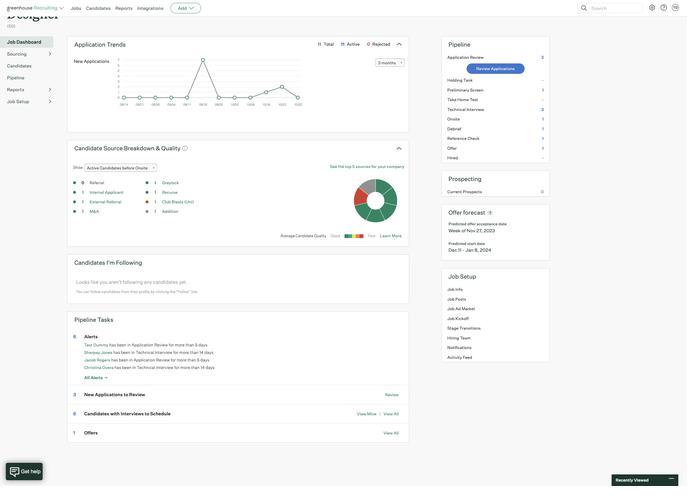 Task type: describe. For each thing, give the bounding box(es) containing it.
yet.
[[179, 279, 188, 285]]

learn more
[[380, 233, 402, 238]]

nov
[[467, 228, 476, 234]]

been right dummy
[[117, 343, 126, 348]]

0 vertical spatial pipeline
[[449, 41, 471, 48]]

current prospects
[[448, 189, 482, 194]]

0 horizontal spatial candidate
[[74, 145, 102, 152]]

stage
[[448, 326, 459, 331]]

date inside predicted start date dec 11 - jan 8, 2024
[[477, 242, 485, 246]]

1 horizontal spatial reports link
[[115, 5, 133, 11]]

debrief
[[448, 126, 461, 131]]

1 vertical spatial technical
[[136, 351, 154, 356]]

greylock link
[[162, 181, 179, 185]]

hiring
[[448, 336, 459, 341]]

1 link for internal applicant
[[77, 190, 89, 196]]

aren't
[[109, 279, 122, 285]]

you
[[100, 279, 108, 285]]

add button
[[171, 3, 201, 13]]

jacob
[[84, 358, 96, 363]]

1 horizontal spatial active
[[347, 41, 360, 47]]

job dashboard link
[[7, 38, 51, 45]]

11 for 11 active
[[341, 41, 345, 47]]

hiring team
[[448, 336, 471, 341]]

m&a
[[90, 209, 99, 214]]

1 - link from the top
[[442, 75, 550, 85]]

in right "overa"
[[133, 366, 136, 371]]

been right rogers
[[119, 358, 128, 363]]

recently
[[616, 478, 633, 483]]

0 horizontal spatial candidates
[[101, 290, 121, 295]]

1 vertical spatial reports
[[7, 87, 24, 92]]

1 vertical spatial to
[[145, 411, 149, 417]]

2 vertical spatial pipeline
[[74, 316, 96, 324]]

overa
[[102, 366, 114, 371]]

11 inside predicted start date dec 11 - jan 8, 2024
[[458, 248, 462, 253]]

offer
[[467, 222, 476, 227]]

internal
[[90, 190, 104, 195]]

1 horizontal spatial 0
[[367, 41, 370, 47]]

like
[[91, 279, 99, 285]]

profile
[[139, 290, 150, 295]]

review link
[[385, 393, 399, 398]]

current
[[448, 189, 462, 194]]

viewed
[[634, 478, 649, 483]]

christina
[[84, 366, 101, 371]]

notifications link
[[442, 343, 550, 353]]

internal applicant
[[90, 190, 123, 195]]

1 horizontal spatial onsite
[[448, 117, 460, 122]]

configure image
[[649, 4, 656, 11]]

sharpay jones link
[[84, 351, 112, 355]]

poor
[[368, 234, 376, 238]]

feed
[[463, 355, 472, 360]]

(uni)
[[184, 200, 194, 205]]

follow
[[91, 290, 101, 295]]

2 vertical spatial all
[[394, 431, 399, 436]]

1 vertical spatial 14
[[201, 366, 205, 371]]

pipeline tasks
[[74, 316, 113, 324]]

job for 'job info' link
[[448, 287, 455, 292]]

1 vertical spatial 5
[[195, 343, 198, 348]]

1 vertical spatial candidates link
[[7, 62, 51, 69]]

job ad market link
[[442, 304, 550, 314]]

interviews
[[121, 411, 144, 417]]

offer for offer
[[448, 146, 457, 151]]

in right 'jones'
[[131, 351, 135, 356]]

ad
[[456, 307, 461, 312]]

predicted start date dec 11 - jan 8, 2024
[[449, 242, 492, 253]]

1 link for greylock
[[150, 180, 161, 187]]

recently viewed
[[616, 478, 649, 483]]

test dummy has been in application review for more than 5 days sharpay jones has been in technical interview for more than 14 days jacob rogers has been in application review for more than 5 days christina overa has been in technical interview for more than 14 days
[[84, 343, 215, 371]]

- inside predicted start date dec 11 - jan 8, 2024
[[463, 248, 465, 253]]

1 horizontal spatial candidates
[[153, 279, 178, 285]]

transitions
[[460, 326, 481, 331]]

job posts link
[[442, 295, 550, 304]]

test dummy link
[[84, 343, 108, 348]]

Search text field
[[590, 4, 637, 12]]

2 vertical spatial interview
[[156, 366, 173, 371]]

view all
[[384, 431, 399, 436]]

learn
[[380, 233, 391, 238]]

setup inside job setup link
[[16, 99, 29, 104]]

external
[[90, 200, 105, 205]]

activity feed
[[448, 355, 472, 360]]

view mine link
[[357, 412, 377, 417]]

m&a link
[[90, 209, 99, 214]]

0 vertical spatial alerts
[[84, 334, 98, 340]]

1 horizontal spatial quality
[[314, 234, 327, 238]]

you can follow candidates from their profile by clicking the "follow" link.
[[76, 290, 198, 295]]

see the top 5 sources for your company
[[330, 164, 405, 169]]

open
[[538, 11, 550, 17]]

0 horizontal spatial pipeline
[[7, 75, 24, 81]]

new for new applications to review
[[84, 392, 94, 398]]

candidates inside candidates link
[[7, 63, 32, 69]]

looks
[[76, 279, 90, 285]]

2 vertical spatial 5
[[197, 358, 200, 363]]

reference check
[[448, 136, 480, 141]]

application trends
[[74, 41, 126, 48]]

good
[[331, 234, 340, 238]]

applications for new applications to review
[[95, 392, 123, 398]]

2 vertical spatial technical
[[137, 366, 155, 371]]

1 vertical spatial reports link
[[7, 86, 51, 93]]

rogers
[[97, 358, 110, 363]]

predicted offer acceptance date week of nov 27, 2023
[[449, 222, 507, 234]]

1 horizontal spatial referral
[[106, 200, 121, 205]]

2 - link from the top
[[442, 95, 550, 105]]

external referral link
[[90, 200, 121, 205]]

6 for candidates with interviews to schedule
[[73, 411, 76, 417]]

for inside see the top 5 sources for your company link
[[372, 164, 377, 169]]

all inside view mine | view all
[[394, 412, 399, 417]]

td
[[673, 6, 678, 10]]

2 vertical spatial 0
[[541, 189, 544, 194]]

0 vertical spatial referral
[[90, 181, 104, 185]]

sourcing link
[[7, 50, 51, 57]]

see the top 5 sources for your company link
[[330, 164, 405, 170]]

0 vertical spatial technical
[[448, 107, 466, 112]]

6 link for alerts
[[73, 334, 83, 340]]

add
[[178, 5, 187, 11]]

notifications
[[448, 346, 472, 351]]

company
[[387, 164, 405, 169]]

has right "overa"
[[114, 366, 121, 371]]

candidates i'm following
[[74, 259, 142, 267]]

show
[[73, 165, 83, 170]]

6 link for candidates with interviews to schedule
[[73, 411, 83, 417]]

dummy
[[93, 343, 108, 348]]

stage transitions link
[[442, 324, 550, 334]]

job info
[[448, 287, 463, 292]]

before
[[122, 166, 135, 171]]

applicant
[[105, 190, 123, 195]]

external referral
[[90, 200, 121, 205]]

→
[[104, 376, 108, 381]]

0 horizontal spatial job setup
[[7, 99, 29, 104]]

predicted for week
[[449, 222, 467, 227]]

info
[[456, 287, 463, 292]]

sources
[[356, 164, 371, 169]]

addition link
[[162, 209, 178, 214]]

0 horizontal spatial 0
[[81, 181, 84, 185]]

1 horizontal spatial job setup
[[449, 273, 476, 281]]

tasks
[[97, 316, 113, 324]]

1 vertical spatial candidate
[[296, 234, 313, 238]]

job dashboard
[[7, 39, 41, 45]]

sharpay
[[84, 351, 100, 355]]

candidates inside the active candidates before onsite link
[[100, 166, 121, 171]]

2023
[[484, 228, 495, 234]]

jones
[[101, 351, 112, 355]]

total
[[324, 41, 334, 47]]

applications for new applications
[[84, 59, 109, 64]]

designer
[[7, 5, 60, 22]]

mine
[[367, 412, 377, 417]]

been right "overa"
[[122, 366, 132, 371]]

1 link for m&a
[[77, 209, 89, 216]]



Task type: locate. For each thing, give the bounding box(es) containing it.
breakdown
[[124, 145, 155, 152]]

candidates with interviews to schedule
[[84, 411, 171, 417]]

jan
[[466, 248, 474, 253]]

in
[[127, 343, 131, 348], [131, 351, 135, 356], [129, 358, 133, 363], [133, 366, 136, 371]]

0 horizontal spatial date
[[477, 242, 485, 246]]

0 vertical spatial new
[[74, 59, 83, 64]]

2 vertical spatial applications
[[95, 392, 123, 398]]

1 vertical spatial all
[[394, 412, 399, 417]]

in right rogers
[[129, 358, 133, 363]]

3 months
[[378, 60, 396, 65]]

1 vertical spatial pipeline
[[7, 75, 24, 81]]

your
[[378, 164, 386, 169]]

2 horizontal spatial 11
[[458, 248, 462, 253]]

prospecting
[[449, 175, 482, 183]]

more
[[392, 233, 402, 238]]

start
[[467, 242, 476, 246]]

kickoff
[[456, 316, 469, 321]]

6 link down 3 link
[[73, 411, 83, 417]]

offer forecast
[[449, 209, 486, 216]]

date right acceptance
[[499, 222, 507, 227]]

dec
[[449, 248, 457, 253]]

offer down reference
[[448, 146, 457, 151]]

2 horizontal spatial pipeline
[[449, 41, 471, 48]]

0 horizontal spatial to
[[124, 392, 128, 398]]

top
[[345, 164, 352, 169]]

1 vertical spatial offer
[[449, 209, 462, 216]]

1 horizontal spatial candidates link
[[86, 5, 111, 11]]

0 horizontal spatial reports link
[[7, 86, 51, 93]]

candidates down sourcing
[[7, 63, 32, 69]]

1 link left recurse
[[150, 190, 161, 196]]

technical interview
[[448, 107, 484, 112]]

referral
[[90, 181, 104, 185], [106, 200, 121, 205]]

christina overa link
[[84, 366, 114, 371]]

1 vertical spatial date
[[477, 242, 485, 246]]

11
[[318, 41, 321, 47], [341, 41, 345, 47], [458, 248, 462, 253]]

1 link left "club"
[[150, 199, 161, 206]]

new
[[74, 59, 83, 64], [84, 392, 94, 398]]

1 vertical spatial predicted
[[449, 242, 467, 246]]

job posts
[[448, 297, 466, 302]]

application review
[[448, 55, 484, 60]]

0 horizontal spatial quality
[[161, 145, 181, 152]]

2 vertical spatial - link
[[442, 153, 550, 163]]

job
[[509, 11, 517, 17], [7, 39, 16, 45], [7, 99, 15, 104], [449, 273, 459, 281], [448, 287, 455, 292], [448, 297, 455, 302], [448, 307, 455, 312], [448, 316, 455, 321]]

td button
[[672, 4, 679, 11]]

6 down 3 link
[[73, 411, 76, 417]]

6 for alerts
[[73, 334, 76, 340]]

been right 'jones'
[[121, 351, 130, 356]]

td button
[[671, 3, 680, 12]]

club blasts (uni) link
[[162, 200, 194, 205]]

date up 8, in the bottom of the page
[[477, 242, 485, 246]]

0 horizontal spatial new
[[74, 59, 83, 64]]

candidates for candidates i'm following
[[74, 259, 105, 267]]

6 down pipeline tasks
[[73, 334, 76, 340]]

2 predicted from the top
[[449, 242, 467, 246]]

2 view all link from the top
[[384, 431, 399, 436]]

to up candidates with interviews to schedule
[[124, 392, 128, 398]]

1 vertical spatial interview
[[155, 351, 172, 356]]

jacob rogers link
[[84, 358, 110, 363]]

view for view mine | view all
[[357, 412, 366, 417]]

has up 'jones'
[[109, 343, 116, 348]]

in right dummy
[[127, 343, 131, 348]]

view down view mine | view all
[[384, 431, 393, 436]]

quality left good
[[314, 234, 327, 238]]

0 vertical spatial to
[[124, 392, 128, 398]]

i'm
[[107, 259, 115, 267]]

3 - link from the top
[[442, 153, 550, 163]]

candidate up show
[[74, 145, 102, 152]]

job setup down pipeline link
[[7, 99, 29, 104]]

candidates left before
[[100, 166, 121, 171]]

job for job ad market link
[[448, 307, 455, 312]]

candidate source data is not real-time. data may take up to two days to reflect accurately. element
[[181, 143, 188, 153]]

11 right dec
[[458, 248, 462, 253]]

all down the christina
[[84, 376, 90, 381]]

1 horizontal spatial to
[[145, 411, 149, 417]]

0 vertical spatial candidates
[[153, 279, 178, 285]]

2 6 from the top
[[73, 411, 76, 417]]

0 vertical spatial candidate
[[74, 145, 102, 152]]

0 vertical spatial predicted
[[449, 222, 467, 227]]

interview
[[467, 107, 484, 112], [155, 351, 172, 356], [156, 366, 173, 371]]

offer up week
[[449, 209, 462, 216]]

jobs
[[71, 5, 81, 11]]

greylock
[[162, 181, 179, 185]]

job setup link
[[7, 98, 51, 105]]

1 view all link from the top
[[384, 412, 399, 417]]

view for view all
[[384, 431, 393, 436]]

0 vertical spatial all
[[84, 376, 90, 381]]

11 for 11 total
[[318, 41, 321, 47]]

predicted up dec
[[449, 242, 467, 246]]

1 vertical spatial candidates
[[101, 290, 121, 295]]

job setup up "info"
[[449, 273, 476, 281]]

candidates left 'with'
[[84, 411, 109, 417]]

0 vertical spatial date
[[499, 222, 507, 227]]

- link
[[442, 75, 550, 85], [442, 95, 550, 105], [442, 153, 550, 163]]

can
[[83, 290, 90, 295]]

1 vertical spatial referral
[[106, 200, 121, 205]]

recurse
[[162, 190, 178, 195]]

1 link left addition at the left of page
[[150, 209, 161, 216]]

0 vertical spatial 0
[[367, 41, 370, 47]]

0 horizontal spatial candidates link
[[7, 62, 51, 69]]

candidates down aren't
[[101, 290, 121, 295]]

predicted inside the predicted offer acceptance date week of nov 27, 2023
[[449, 222, 467, 227]]

1 link for recurse
[[150, 190, 161, 196]]

active right total
[[347, 41, 360, 47]]

job setup
[[7, 99, 29, 104], [449, 273, 476, 281]]

link.
[[191, 290, 198, 295]]

predicted up week
[[449, 222, 467, 227]]

1 horizontal spatial reports
[[115, 5, 133, 11]]

1 link left 'greylock'
[[150, 180, 161, 187]]

0 vertical spatial the
[[338, 164, 344, 169]]

has up "overa"
[[111, 358, 118, 363]]

been
[[117, 343, 126, 348], [121, 351, 130, 356], [119, 358, 128, 363], [122, 366, 132, 371]]

1 vertical spatial 6 link
[[73, 411, 83, 417]]

job for job kickoff link
[[448, 316, 455, 321]]

blasts
[[172, 200, 183, 205]]

to left schedule on the left of the page
[[145, 411, 149, 417]]

1 vertical spatial setup
[[460, 273, 476, 281]]

1 6 link from the top
[[73, 334, 83, 340]]

job for job setup link
[[7, 99, 15, 104]]

view all link down view mine | view all
[[384, 431, 399, 436]]

setup up "info"
[[460, 273, 476, 281]]

all alerts →
[[84, 376, 108, 381]]

1 vertical spatial alerts
[[91, 376, 103, 381]]

candidates for the rightmost candidates link
[[86, 5, 111, 11]]

predicted
[[449, 222, 467, 227], [449, 242, 467, 246]]

0 vertical spatial 6 link
[[73, 334, 83, 340]]

2 horizontal spatial 0
[[541, 189, 544, 194]]

onsite
[[448, 117, 460, 122], [135, 166, 148, 171]]

new right 3 link
[[84, 392, 94, 398]]

1
[[542, 88, 544, 92], [542, 117, 544, 122], [542, 126, 544, 131], [542, 136, 544, 141], [542, 146, 544, 151], [155, 181, 156, 185], [82, 190, 84, 195], [155, 190, 156, 195], [82, 200, 84, 205], [155, 200, 156, 205], [82, 209, 84, 214], [155, 209, 156, 214], [73, 431, 75, 436]]

1 horizontal spatial setup
[[460, 273, 476, 281]]

reports
[[115, 5, 133, 11], [7, 87, 24, 92]]

offer for offer forecast
[[449, 209, 462, 216]]

0 vertical spatial - link
[[442, 75, 550, 85]]

0 vertical spatial reports
[[115, 5, 133, 11]]

reports link
[[115, 5, 133, 11], [7, 86, 51, 93]]

candidate right average
[[296, 234, 313, 238]]

1 link left m&a link
[[77, 209, 89, 216]]

1 link for club blasts (uni)
[[150, 199, 161, 206]]

0 vertical spatial applications
[[84, 59, 109, 64]]

0 vertical spatial active
[[347, 41, 360, 47]]

pipeline up application review
[[449, 41, 471, 48]]

candidates link right jobs on the top
[[86, 5, 111, 11]]

1 vertical spatial job setup
[[449, 273, 476, 281]]

screen
[[470, 88, 484, 92]]

job for job dashboard link
[[7, 39, 16, 45]]

1 link left the offers
[[73, 431, 83, 436]]

1 horizontal spatial date
[[499, 222, 507, 227]]

1 vertical spatial active
[[87, 166, 99, 171]]

schedule
[[150, 411, 171, 417]]

average
[[281, 234, 295, 238]]

0 horizontal spatial active
[[87, 166, 99, 171]]

2024
[[480, 248, 492, 253]]

view right |
[[384, 412, 393, 417]]

1 predicted from the top
[[449, 222, 467, 227]]

quality right the & on the top left
[[161, 145, 181, 152]]

quality
[[161, 145, 181, 152], [314, 234, 327, 238]]

0 vertical spatial view all link
[[384, 412, 399, 417]]

pipeline
[[449, 41, 471, 48], [7, 75, 24, 81], [74, 316, 96, 324]]

candidates
[[153, 279, 178, 285], [101, 290, 121, 295]]

6 link down pipeline tasks
[[73, 334, 83, 340]]

1 horizontal spatial new
[[84, 392, 94, 398]]

view
[[357, 412, 366, 417], [384, 412, 393, 417], [384, 431, 393, 436]]

setup down pipeline link
[[16, 99, 29, 104]]

candidates up clicking
[[153, 279, 178, 285]]

the right clicking
[[170, 290, 175, 295]]

alerts up "test"
[[84, 334, 98, 340]]

all right |
[[394, 412, 399, 417]]

new down application trends
[[74, 59, 83, 64]]

1 horizontal spatial candidate
[[296, 234, 313, 238]]

alerts
[[84, 334, 98, 340], [91, 376, 103, 381]]

1 vertical spatial view all link
[[384, 431, 399, 436]]

sourcing
[[7, 51, 27, 57]]

the left top
[[338, 164, 344, 169]]

1 vertical spatial onsite
[[135, 166, 148, 171]]

market
[[462, 307, 475, 312]]

months
[[382, 60, 396, 65]]

1 6 from the top
[[73, 334, 76, 340]]

1 vertical spatial the
[[170, 290, 175, 295]]

greenhouse recruiting image
[[7, 5, 59, 12]]

date inside the predicted offer acceptance date week of nov 27, 2023
[[499, 222, 507, 227]]

reports link left integrations link
[[115, 5, 133, 11]]

jobs link
[[71, 5, 81, 11]]

reports left integrations link
[[115, 5, 133, 11]]

more
[[175, 343, 185, 348], [179, 351, 189, 356], [177, 358, 187, 363], [180, 366, 190, 371]]

onsite up "debrief"
[[448, 117, 460, 122]]

&
[[156, 145, 160, 152]]

0 vertical spatial setup
[[16, 99, 29, 104]]

candidates link up pipeline link
[[7, 62, 51, 69]]

1 vertical spatial 0
[[81, 181, 84, 185]]

has right 'jones'
[[113, 351, 120, 356]]

applications for review applications
[[491, 66, 515, 71]]

clicking
[[156, 290, 169, 295]]

club
[[162, 200, 171, 205]]

pipeline link
[[7, 74, 51, 81]]

following
[[123, 279, 143, 285]]

pipeline down sourcing
[[7, 75, 24, 81]]

0 vertical spatial interview
[[467, 107, 484, 112]]

all down view mine | view all
[[394, 431, 399, 436]]

1 vertical spatial quality
[[314, 234, 327, 238]]

candidate source data is not real-time. data may take up to two days to reflect accurately. image
[[182, 146, 188, 152]]

0 vertical spatial reports link
[[115, 5, 133, 11]]

11 active
[[341, 41, 360, 47]]

candidates up like
[[74, 259, 105, 267]]

view all link right |
[[384, 412, 399, 417]]

reports down pipeline link
[[7, 87, 24, 92]]

predicted for 11
[[449, 242, 467, 246]]

learn more link
[[380, 233, 402, 238]]

0 vertical spatial offer
[[448, 146, 457, 151]]

alerts left →
[[91, 376, 103, 381]]

reports link down pipeline link
[[7, 86, 51, 93]]

0 rejected
[[367, 41, 390, 47]]

11 left total
[[318, 41, 321, 47]]

active right show
[[87, 166, 99, 171]]

job info link
[[442, 285, 550, 295]]

activity feed link
[[442, 353, 550, 363]]

looks like you aren't following any candidates yet.
[[76, 279, 188, 285]]

0 vertical spatial 5
[[352, 164, 355, 169]]

review
[[470, 55, 484, 60], [477, 66, 490, 71], [154, 343, 168, 348], [156, 358, 170, 363], [129, 392, 145, 398], [385, 393, 399, 398]]

11 right total
[[341, 41, 345, 47]]

-
[[542, 78, 544, 83], [542, 97, 544, 102], [542, 156, 544, 160], [463, 248, 465, 253]]

0 vertical spatial candidates link
[[86, 5, 111, 11]]

view left mine
[[357, 412, 366, 417]]

0 horizontal spatial the
[[170, 290, 175, 295]]

0 vertical spatial onsite
[[448, 117, 460, 122]]

referral up internal
[[90, 181, 104, 185]]

1 link for addition
[[150, 209, 161, 216]]

reference
[[448, 136, 467, 141]]

1 vertical spatial applications
[[491, 66, 515, 71]]

1 link left internal
[[77, 190, 89, 196]]

0 horizontal spatial reports
[[7, 87, 24, 92]]

1 link for external referral
[[77, 199, 89, 206]]

0 vertical spatial job setup
[[7, 99, 29, 104]]

onsite right before
[[135, 166, 148, 171]]

posts
[[456, 297, 466, 302]]

club blasts (uni)
[[162, 200, 194, 205]]

candidates for candidates with interviews to schedule
[[84, 411, 109, 417]]

predicted inside predicted start date dec 11 - jan 8, 2024
[[449, 242, 467, 246]]

the
[[338, 164, 344, 169], [170, 290, 175, 295]]

2 6 link from the top
[[73, 411, 83, 417]]

3 months link
[[376, 59, 405, 67]]

job for job posts link
[[448, 297, 455, 302]]

new for new applications
[[74, 59, 83, 64]]

referral down applicant
[[106, 200, 121, 205]]

0 vertical spatial quality
[[161, 145, 181, 152]]

all
[[84, 376, 90, 381], [394, 412, 399, 417], [394, 431, 399, 436]]

0 vertical spatial 14
[[200, 351, 204, 356]]

pipeline left tasks
[[74, 316, 96, 324]]

1 vertical spatial new
[[84, 392, 94, 398]]

0 horizontal spatial referral
[[90, 181, 104, 185]]

1 vertical spatial 6
[[73, 411, 76, 417]]

0 horizontal spatial onsite
[[135, 166, 148, 171]]

source
[[104, 145, 123, 152]]

1 link left external
[[77, 199, 89, 206]]

candidates right jobs on the top
[[86, 5, 111, 11]]

8,
[[475, 248, 479, 253]]

integrations
[[137, 5, 164, 11]]

1 vertical spatial - link
[[442, 95, 550, 105]]



Task type: vqa. For each thing, say whether or not it's contained in the screenshot.
LEARN MORE
yes



